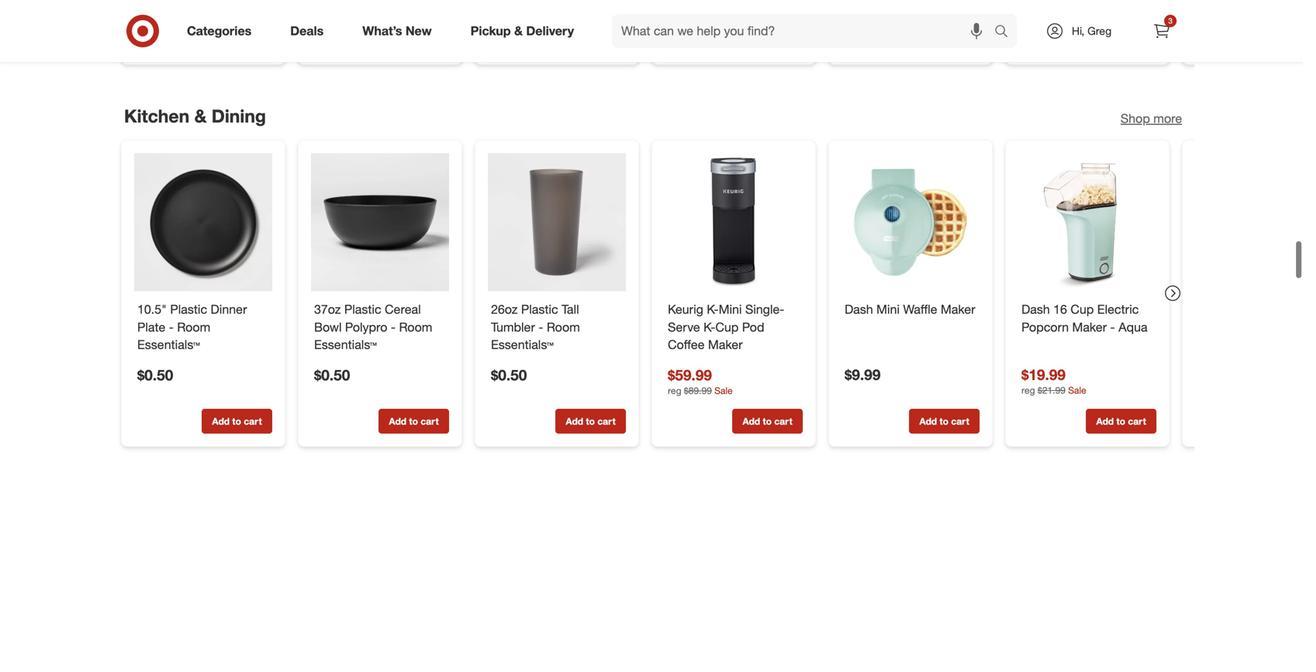 Task type: locate. For each thing, give the bounding box(es) containing it.
1 horizontal spatial reg
[[1022, 371, 1036, 383]]

2 - from the left
[[391, 306, 396, 322]]

26oz plastic tall tumbler - room essentials™ image
[[488, 140, 626, 278], [488, 140, 626, 278]]

categories
[[187, 23, 252, 38]]

maker inside dash 16 cup electric popcorn maker - aqua
[[1073, 306, 1108, 322]]

$19.99 reg $21.99
[[1022, 353, 1066, 383]]

search button
[[988, 14, 1025, 51]]

pickup & delivery
[[471, 23, 574, 38]]

3 essentials™ from the left
[[491, 324, 554, 339]]

reg down $59.99
[[668, 372, 682, 383]]

cup right 16
[[1071, 289, 1095, 304]]

1 essentials™ from the left
[[137, 324, 200, 339]]

plastic for bowl
[[345, 289, 382, 304]]

$0.50 for 37oz plastic cereal bowl polypro - room essentials™
[[314, 353, 350, 371]]

dinner
[[211, 289, 247, 304]]

- down electric
[[1111, 306, 1116, 322]]

plastic inside the "37oz plastic cereal bowl polypro - room essentials™"
[[345, 289, 382, 304]]

1 plastic from the left
[[170, 289, 207, 304]]

1 reg from the left
[[1022, 371, 1036, 383]]

$0.50 down plate
[[137, 353, 173, 371]]

keurig k-mini single-serve k-cup pod coffee maker image
[[665, 140, 803, 278], [665, 140, 803, 278]]

what's new link
[[349, 14, 451, 48]]

1 horizontal spatial cup
[[1071, 289, 1095, 304]]

0 vertical spatial k-
[[707, 289, 719, 304]]

1 horizontal spatial maker
[[1073, 306, 1108, 322]]

0 horizontal spatial essentials™
[[137, 324, 200, 339]]

1 horizontal spatial plastic
[[345, 289, 382, 304]]

single-
[[746, 289, 785, 304]]

& inside pickup & delivery link
[[515, 23, 523, 38]]

pod
[[743, 306, 765, 322]]

1 room from the left
[[177, 306, 211, 322]]

1 vertical spatial maker
[[709, 324, 743, 339]]

reg inside $59.99 reg $89.99
[[668, 372, 682, 383]]

0 horizontal spatial &
[[195, 92, 207, 114]]

26oz plastic tall tumbler - room essentials™ link
[[491, 288, 623, 341]]

keurig k-mini single- serve k-cup pod coffee maker link
[[668, 288, 800, 341]]

1 horizontal spatial $0.50
[[314, 353, 350, 371]]

0 horizontal spatial plastic
[[170, 289, 207, 304]]

&
[[515, 23, 523, 38], [195, 92, 207, 114]]

0 horizontal spatial $0.50
[[137, 353, 173, 371]]

1 horizontal spatial essentials™
[[314, 324, 377, 339]]

cup
[[1071, 289, 1095, 304], [716, 306, 739, 322]]

maker down "pod"
[[709, 324, 743, 339]]

2 horizontal spatial room
[[547, 306, 580, 322]]

deals link
[[277, 14, 343, 48]]

reg for $19.99
[[1022, 371, 1036, 383]]

& right pickup on the top left
[[515, 23, 523, 38]]

4 - from the left
[[1111, 306, 1116, 322]]

- inside dash 16 cup electric popcorn maker - aqua
[[1111, 306, 1116, 322]]

essentials™ down plate
[[137, 324, 200, 339]]

dash 16 cup electric popcorn maker - aqua
[[1022, 289, 1148, 322]]

room for tumbler
[[547, 306, 580, 322]]

essentials™
[[137, 324, 200, 339], [314, 324, 377, 339], [491, 324, 554, 339]]

reg
[[1022, 371, 1036, 383], [668, 372, 682, 383]]

37oz
[[314, 289, 341, 304]]

- right plate
[[169, 306, 174, 322]]

2 reg from the left
[[668, 372, 682, 383]]

reg down $19.99
[[1022, 371, 1036, 383]]

essentials™ down bowl
[[314, 324, 377, 339]]

room right plate
[[177, 306, 211, 322]]

0 vertical spatial cup
[[1071, 289, 1095, 304]]

3 $0.50 from the left
[[491, 353, 527, 371]]

to
[[232, 20, 241, 32], [409, 20, 418, 32], [586, 20, 595, 32], [763, 20, 772, 32], [1117, 20, 1126, 32], [232, 402, 241, 414], [409, 402, 418, 414], [586, 402, 595, 414], [763, 402, 772, 414], [940, 402, 949, 414], [1117, 402, 1126, 414]]

& for pickup
[[515, 23, 523, 38]]

k-
[[707, 289, 719, 304], [704, 306, 716, 322]]

pickup
[[471, 23, 511, 38]]

2 plastic from the left
[[345, 289, 382, 304]]

plastic inside 10.5" plastic dinner plate - room essentials™
[[170, 289, 207, 304]]

k- right keurig
[[707, 289, 719, 304]]

dash mini waffle maker image
[[842, 140, 980, 278], [842, 140, 980, 278]]

1 vertical spatial cup
[[716, 306, 739, 322]]

- right tumbler
[[539, 306, 544, 322]]

dash 16 cup electric popcorn maker - aqua image
[[1019, 140, 1157, 278], [1019, 140, 1157, 278]]

0 horizontal spatial maker
[[709, 324, 743, 339]]

2 essentials™ from the left
[[314, 324, 377, 339]]

3
[[1169, 16, 1173, 26]]

bowl
[[314, 306, 342, 322]]

add to cart
[[212, 20, 262, 32], [389, 20, 439, 32], [566, 20, 616, 32], [743, 20, 793, 32], [1097, 20, 1147, 32], [212, 402, 262, 414], [389, 402, 439, 414], [566, 402, 616, 414], [743, 402, 793, 414], [920, 402, 970, 414], [1097, 402, 1147, 414]]

3 - from the left
[[539, 306, 544, 322]]

deals
[[290, 23, 324, 38]]

0 horizontal spatial reg
[[668, 372, 682, 383]]

room down tall
[[547, 306, 580, 322]]

2 horizontal spatial essentials™
[[491, 324, 554, 339]]

1 $0.50 from the left
[[137, 353, 173, 371]]

$0.50 down bowl
[[314, 353, 350, 371]]

-
[[169, 306, 174, 322], [391, 306, 396, 322], [539, 306, 544, 322], [1111, 306, 1116, 322]]

3 room from the left
[[547, 306, 580, 322]]

cup inside keurig k-mini single- serve k-cup pod coffee maker
[[716, 306, 739, 322]]

26oz
[[491, 289, 518, 304]]

room inside 26oz plastic tall tumbler - room essentials™
[[547, 306, 580, 322]]

plastic for tumbler
[[521, 289, 558, 304]]

2 horizontal spatial $0.50
[[491, 353, 527, 371]]

cereal
[[385, 289, 421, 304]]

room
[[177, 306, 211, 322], [399, 306, 433, 322], [547, 306, 580, 322]]

electric
[[1098, 289, 1140, 304]]

$0.50 for 10.5" plastic dinner plate - room essentials™
[[137, 353, 173, 371]]

plastic up "polypro"
[[345, 289, 382, 304]]

- down "cereal"
[[391, 306, 396, 322]]

0 vertical spatial maker
[[1073, 306, 1108, 322]]

add
[[212, 20, 230, 32], [389, 20, 407, 32], [566, 20, 584, 32], [743, 20, 761, 32], [1097, 20, 1115, 32], [212, 402, 230, 414], [389, 402, 407, 414], [566, 402, 584, 414], [743, 402, 761, 414], [920, 402, 938, 414], [1097, 402, 1115, 414]]

hi, greg
[[1073, 24, 1112, 38]]

& for kitchen
[[195, 92, 207, 114]]

2 horizontal spatial plastic
[[521, 289, 558, 304]]

plastic right 10.5"
[[170, 289, 207, 304]]

dash
[[1022, 289, 1051, 304]]

add to cart button
[[202, 14, 272, 39], [379, 14, 449, 39], [556, 14, 626, 39], [733, 14, 803, 39], [1087, 14, 1157, 39], [202, 396, 272, 421], [379, 396, 449, 421], [556, 396, 626, 421], [733, 396, 803, 421], [910, 396, 980, 421], [1087, 396, 1157, 421]]

$0.50
[[137, 353, 173, 371], [314, 353, 350, 371], [491, 353, 527, 371]]

1 - from the left
[[169, 306, 174, 322]]

maker down electric
[[1073, 306, 1108, 322]]

$0.50 down tumbler
[[491, 353, 527, 371]]

essentials™ down tumbler
[[491, 324, 554, 339]]

what's new
[[363, 23, 432, 38]]

& left 'dining'
[[195, 92, 207, 114]]

plastic inside 26oz plastic tall tumbler - room essentials™
[[521, 289, 558, 304]]

0 vertical spatial &
[[515, 23, 523, 38]]

cart
[[244, 20, 262, 32], [421, 20, 439, 32], [598, 20, 616, 32], [775, 20, 793, 32], [1129, 20, 1147, 32], [244, 402, 262, 414], [421, 402, 439, 414], [598, 402, 616, 414], [775, 402, 793, 414], [952, 402, 970, 414], [1129, 402, 1147, 414]]

$89.99
[[684, 372, 712, 383]]

2 room from the left
[[399, 306, 433, 322]]

plastic
[[170, 289, 207, 304], [345, 289, 382, 304], [521, 289, 558, 304]]

37oz plastic cereal bowl polypro - room essentials™ image
[[311, 140, 449, 278], [311, 140, 449, 278]]

1 horizontal spatial room
[[399, 306, 433, 322]]

more
[[1154, 98, 1183, 113]]

What can we help you find? suggestions appear below search field
[[612, 14, 999, 48]]

k- right 'serve'
[[704, 306, 716, 322]]

3 plastic from the left
[[521, 289, 558, 304]]

tumbler
[[491, 306, 535, 322]]

cup down mini
[[716, 306, 739, 322]]

10.5"
[[137, 289, 167, 304]]

2 $0.50 from the left
[[314, 353, 350, 371]]

0 horizontal spatial cup
[[716, 306, 739, 322]]

polypro
[[345, 306, 388, 322]]

maker
[[1073, 306, 1108, 322], [709, 324, 743, 339]]

1 horizontal spatial &
[[515, 23, 523, 38]]

room inside 10.5" plastic dinner plate - room essentials™
[[177, 306, 211, 322]]

essentials™ inside 26oz plastic tall tumbler - room essentials™
[[491, 324, 554, 339]]

mini
[[719, 289, 742, 304]]

room down "cereal"
[[399, 306, 433, 322]]

10.5" plastic dinner plate - room essentials™ image
[[134, 140, 272, 278], [134, 140, 272, 278]]

37oz plastic cereal bowl polypro - room essentials™
[[314, 289, 433, 339]]

plastic left tall
[[521, 289, 558, 304]]

kitchen
[[124, 92, 190, 114]]

reg inside $19.99 reg $21.99
[[1022, 371, 1036, 383]]

1 vertical spatial &
[[195, 92, 207, 114]]

0 horizontal spatial room
[[177, 306, 211, 322]]

- inside the "37oz plastic cereal bowl polypro - room essentials™"
[[391, 306, 396, 322]]

essentials™ inside 10.5" plastic dinner plate - room essentials™
[[137, 324, 200, 339]]



Task type: vqa. For each thing, say whether or not it's contained in the screenshot.
Cereal
yes



Task type: describe. For each thing, give the bounding box(es) containing it.
- inside 10.5" plastic dinner plate - room essentials™
[[169, 306, 174, 322]]

room inside the "37oz plastic cereal bowl polypro - room essentials™"
[[399, 306, 433, 322]]

shop more button
[[1121, 97, 1183, 114]]

kitchen & dining
[[124, 92, 266, 114]]

10.5" plastic dinner plate - room essentials™
[[137, 289, 247, 339]]

3 link
[[1146, 14, 1180, 48]]

$9.99
[[845, 353, 881, 371]]

tall
[[562, 289, 579, 304]]

greg
[[1088, 24, 1112, 38]]

search
[[988, 25, 1025, 40]]

essentials™ for plate
[[137, 324, 200, 339]]

delivery
[[527, 23, 574, 38]]

37oz plastic cereal bowl polypro - room essentials™ link
[[314, 288, 446, 341]]

reg for $59.99
[[668, 372, 682, 383]]

dining
[[212, 92, 266, 114]]

essentials™ for tumbler
[[491, 324, 554, 339]]

aqua
[[1119, 306, 1148, 322]]

what's
[[363, 23, 402, 38]]

essentials™ inside the "37oz plastic cereal bowl polypro - room essentials™"
[[314, 324, 377, 339]]

categories link
[[174, 14, 271, 48]]

plastic for plate
[[170, 289, 207, 304]]

cup inside dash 16 cup electric popcorn maker - aqua
[[1071, 289, 1095, 304]]

shop more
[[1121, 98, 1183, 113]]

10.5" plastic dinner plate - room essentials™ link
[[137, 288, 269, 341]]

new
[[406, 23, 432, 38]]

shop
[[1121, 98, 1151, 113]]

dash 16 cup electric popcorn maker - aqua link
[[1022, 288, 1154, 323]]

$59.99
[[668, 353, 712, 371]]

room for plate
[[177, 306, 211, 322]]

coffee
[[668, 324, 705, 339]]

16
[[1054, 289, 1068, 304]]

plate
[[137, 306, 166, 322]]

26oz plastic tall tumbler - room essentials™
[[491, 289, 580, 339]]

$21.99
[[1038, 371, 1066, 383]]

$59.99 reg $89.99
[[668, 353, 712, 383]]

$19.99
[[1022, 353, 1066, 371]]

pickup & delivery link
[[458, 14, 594, 48]]

popcorn
[[1022, 306, 1070, 322]]

hi,
[[1073, 24, 1085, 38]]

keurig k-mini single- serve k-cup pod coffee maker
[[668, 289, 785, 339]]

keurig
[[668, 289, 704, 304]]

$0.50 for 26oz plastic tall tumbler - room essentials™
[[491, 353, 527, 371]]

serve
[[668, 306, 701, 322]]

1 vertical spatial k-
[[704, 306, 716, 322]]

maker inside keurig k-mini single- serve k-cup pod coffee maker
[[709, 324, 743, 339]]

- inside 26oz plastic tall tumbler - room essentials™
[[539, 306, 544, 322]]



